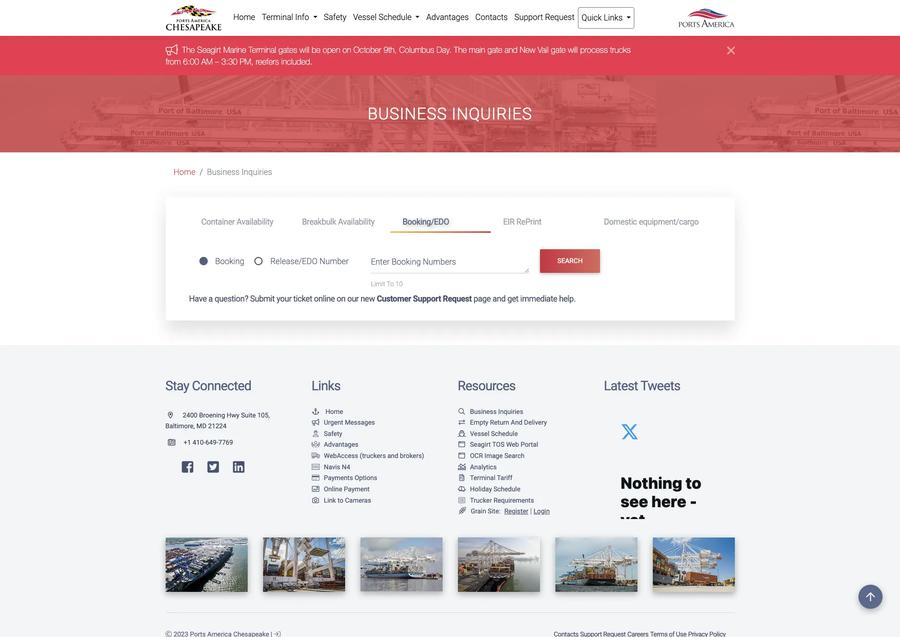 Task type: describe. For each thing, give the bounding box(es) containing it.
0 vertical spatial business inquiries
[[368, 104, 533, 124]]

webaccess (truckers and brokers)
[[324, 452, 424, 460]]

1 vertical spatial inquiries
[[242, 167, 272, 177]]

container availability link
[[189, 212, 290, 231]]

0 horizontal spatial advantages
[[324, 441, 359, 449]]

1 gate from the left
[[487, 45, 502, 55]]

webaccess
[[324, 452, 358, 460]]

suite
[[241, 411, 256, 419]]

home for the 'home' link to the left
[[174, 167, 196, 177]]

booking/edo
[[403, 217, 449, 227]]

truck container image
[[312, 453, 320, 460]]

empty
[[470, 419, 489, 426]]

grain site: register | login
[[471, 507, 550, 516]]

october
[[353, 45, 381, 55]]

bells image
[[458, 486, 466, 493]]

search button
[[540, 249, 600, 273]]

0 horizontal spatial vessel
[[353, 12, 377, 22]]

day.
[[436, 45, 452, 55]]

home link for urgent messages link on the left bottom of the page
[[312, 408, 343, 415]]

messages
[[345, 419, 375, 426]]

online
[[314, 294, 335, 304]]

ship image
[[458, 431, 466, 437]]

linkedin image
[[233, 461, 245, 474]]

immediate
[[520, 294, 557, 304]]

terminal info link
[[259, 7, 321, 28]]

ocr
[[470, 452, 483, 460]]

the seagirt marine terminal gates will be open on october 9th, columbus day. the main gate and new vail gate will process trucks from 6:00 am – 3:30 pm, reefers included. link
[[165, 45, 631, 66]]

649-
[[206, 439, 218, 446]]

support request link
[[511, 7, 578, 28]]

0 vertical spatial support
[[515, 12, 543, 22]]

return
[[490, 419, 509, 426]]

1 vertical spatial request
[[443, 294, 472, 304]]

trucks
[[610, 45, 631, 55]]

2 will from the left
[[568, 45, 578, 55]]

exchange image
[[458, 420, 466, 426]]

be
[[312, 45, 320, 55]]

help.
[[559, 294, 576, 304]]

user hard hat image
[[312, 431, 320, 437]]

register link
[[502, 507, 529, 515]]

page
[[474, 294, 491, 304]]

reprint
[[517, 217, 542, 227]]

21224
[[208, 422, 227, 430]]

availability for container availability
[[237, 217, 273, 227]]

enter booking numbers
[[371, 257, 456, 267]]

web
[[506, 441, 519, 449]]

hand receiving image
[[312, 442, 320, 449]]

customer
[[377, 294, 411, 304]]

1 vertical spatial on
[[337, 294, 346, 304]]

search image
[[458, 409, 466, 415]]

payments options link
[[312, 474, 377, 482]]

latest tweets
[[604, 378, 681, 393]]

included.
[[281, 57, 312, 66]]

10
[[396, 280, 403, 288]]

urgent messages link
[[312, 419, 375, 426]]

urgent
[[324, 419, 343, 426]]

holiday schedule link
[[458, 485, 521, 493]]

0 vertical spatial advantages
[[426, 12, 469, 22]]

on inside 'the seagirt marine terminal gates will be open on october 9th, columbus day. the main gate and new vail gate will process trucks from 6:00 am – 3:30 pm, reefers included.'
[[342, 45, 351, 55]]

business inquiries link
[[458, 408, 523, 415]]

105,
[[257, 411, 270, 419]]

new
[[361, 294, 375, 304]]

go to top image
[[859, 585, 883, 609]]

open
[[323, 45, 340, 55]]

safety link for urgent messages link on the left bottom of the page
[[312, 430, 342, 438]]

contacts link
[[472, 7, 511, 28]]

trucker requirements
[[470, 496, 534, 504]]

pm,
[[240, 57, 253, 66]]

ocr image search link
[[458, 452, 525, 460]]

grain
[[471, 507, 486, 515]]

search inside button
[[558, 257, 583, 265]]

online payment
[[324, 485, 370, 493]]

eir reprint
[[503, 217, 542, 227]]

1 vertical spatial business
[[207, 167, 240, 177]]

process
[[580, 45, 608, 55]]

terminal for terminal info
[[262, 12, 293, 22]]

broening
[[199, 411, 225, 419]]

vail
[[538, 45, 549, 55]]

0 horizontal spatial home link
[[174, 167, 196, 177]]

0 vertical spatial vessel schedule link
[[350, 7, 423, 28]]

+1 410-649-7769 link
[[165, 439, 233, 446]]

copyright image
[[165, 632, 172, 637]]

hwy
[[227, 411, 240, 419]]

marine
[[223, 45, 246, 55]]

image
[[485, 452, 503, 460]]

browser image
[[458, 442, 466, 449]]

0 vertical spatial links
[[604, 13, 623, 23]]

1 vertical spatial and
[[493, 294, 506, 304]]

2 safety from the top
[[324, 430, 342, 438]]

anchor image
[[312, 409, 320, 415]]

Enter Booking Numbers text field
[[371, 256, 529, 273]]

navis
[[324, 463, 340, 471]]

equipment/cargo
[[639, 217, 699, 227]]

cameras
[[345, 496, 371, 504]]

online
[[324, 485, 342, 493]]

2 vertical spatial inquiries
[[498, 408, 523, 415]]

tweets
[[641, 378, 681, 393]]

link to cameras
[[324, 496, 371, 504]]

410-
[[193, 439, 206, 446]]

connected
[[192, 378, 251, 393]]

1 vertical spatial seagirt
[[470, 441, 491, 449]]

1 vertical spatial links
[[312, 378, 341, 393]]

the seagirt marine terminal gates will be open on october 9th, columbus day. the main gate and new vail gate will process trucks from 6:00 am – 3:30 pm, reefers included.
[[165, 45, 631, 66]]

payment
[[344, 485, 370, 493]]

to
[[387, 280, 394, 288]]

login link
[[534, 507, 550, 515]]

breakbulk availability link
[[290, 212, 390, 231]]

quick links
[[582, 13, 625, 23]]

to
[[338, 496, 344, 504]]

booking/edo link
[[390, 212, 491, 233]]

gates
[[278, 45, 297, 55]]

analytics link
[[458, 463, 497, 471]]

browser image
[[458, 453, 466, 460]]

2 booking from the left
[[392, 257, 421, 267]]

analytics image
[[458, 464, 466, 471]]

7769
[[218, 439, 233, 446]]

bullhorn image
[[312, 420, 320, 426]]

bullhorn image
[[165, 44, 182, 55]]

0 vertical spatial advantages link
[[423, 7, 472, 28]]

terminal for terminal tariff
[[470, 474, 496, 482]]

have
[[189, 294, 207, 304]]



Task type: locate. For each thing, give the bounding box(es) containing it.
1 horizontal spatial vessel schedule
[[470, 430, 518, 438]]

quick
[[582, 13, 602, 23]]

advantages up "day."
[[426, 12, 469, 22]]

1 horizontal spatial the
[[454, 45, 467, 55]]

0 horizontal spatial links
[[312, 378, 341, 393]]

and inside 'the seagirt marine terminal gates will be open on october 9th, columbus day. the main gate and new vail gate will process trucks from 6:00 am – 3:30 pm, reefers included.'
[[505, 45, 517, 55]]

1 vertical spatial business inquiries
[[207, 167, 272, 177]]

and left brokers)
[[388, 452, 398, 460]]

camera image
[[312, 497, 320, 504]]

terminal inside 'the seagirt marine terminal gates will be open on october 9th, columbus day. the main gate and new vail gate will process trucks from 6:00 am – 3:30 pm, reefers included.'
[[248, 45, 276, 55]]

0 horizontal spatial request
[[443, 294, 472, 304]]

will left be
[[299, 45, 309, 55]]

seagirt up am
[[197, 45, 221, 55]]

1 horizontal spatial business
[[368, 104, 447, 124]]

vessel schedule link
[[350, 7, 423, 28], [458, 430, 518, 438]]

limit to 10
[[371, 280, 403, 288]]

breakbulk
[[302, 217, 336, 227]]

0 vertical spatial home
[[233, 12, 255, 22]]

2 vertical spatial business
[[470, 408, 497, 415]]

0 vertical spatial and
[[505, 45, 517, 55]]

facebook square image
[[182, 461, 193, 474]]

navis n4
[[324, 463, 350, 471]]

info
[[295, 12, 309, 22]]

delivery
[[524, 419, 547, 426]]

container availability
[[201, 217, 273, 227]]

terminal left info
[[262, 12, 293, 22]]

link
[[324, 496, 336, 504]]

vessel schedule up seagirt tos web portal 'link'
[[470, 430, 518, 438]]

payments
[[324, 474, 353, 482]]

limit
[[371, 280, 385, 288]]

2400
[[183, 411, 198, 419]]

1 horizontal spatial vessel schedule link
[[458, 430, 518, 438]]

2 vertical spatial and
[[388, 452, 398, 460]]

trucker requirements link
[[458, 496, 534, 504]]

terminal tariff link
[[458, 474, 513, 482]]

terminal down "analytics"
[[470, 474, 496, 482]]

container storage image
[[312, 464, 320, 471]]

safety link down urgent
[[312, 430, 342, 438]]

and left 'get' at the top of the page
[[493, 294, 506, 304]]

gate right 'vail'
[[551, 45, 566, 55]]

2400 broening hwy suite 105, baltimore, md 21224 link
[[165, 411, 270, 430]]

1 horizontal spatial support
[[515, 12, 543, 22]]

a
[[209, 294, 213, 304]]

sign in image
[[274, 632, 281, 637]]

site:
[[488, 507, 501, 515]]

1 vertical spatial home
[[174, 167, 196, 177]]

gate right main
[[487, 45, 502, 55]]

0 horizontal spatial gate
[[487, 45, 502, 55]]

vessel schedule link down empty
[[458, 430, 518, 438]]

0 vertical spatial home link
[[230, 7, 259, 28]]

submit
[[250, 294, 275, 304]]

0 horizontal spatial availability
[[237, 217, 273, 227]]

map marker alt image
[[168, 412, 181, 419]]

holiday
[[470, 485, 492, 493]]

terminal tariff
[[470, 474, 513, 482]]

empty return and delivery
[[470, 419, 547, 426]]

1 horizontal spatial home
[[233, 12, 255, 22]]

2400 broening hwy suite 105, baltimore, md 21224
[[165, 411, 270, 430]]

0 horizontal spatial will
[[299, 45, 309, 55]]

file invoice image
[[458, 475, 466, 482]]

empty return and delivery link
[[458, 419, 547, 426]]

0 horizontal spatial business
[[207, 167, 240, 177]]

urgent messages
[[324, 419, 375, 426]]

payments options
[[324, 474, 377, 482]]

2 gate from the left
[[551, 45, 566, 55]]

home link for terminal info link
[[230, 7, 259, 28]]

1 availability from the left
[[237, 217, 273, 227]]

1 horizontal spatial vessel
[[470, 430, 490, 438]]

1 horizontal spatial gate
[[551, 45, 566, 55]]

2 horizontal spatial home link
[[312, 408, 343, 415]]

and left new
[[505, 45, 517, 55]]

6:00
[[183, 57, 199, 66]]

advantages link up "day."
[[423, 7, 472, 28]]

+1 410-649-7769
[[184, 439, 233, 446]]

tariff
[[497, 474, 513, 482]]

business inquiries
[[368, 104, 533, 124], [207, 167, 272, 177], [470, 408, 523, 415]]

2 vertical spatial business inquiries
[[470, 408, 523, 415]]

our
[[347, 294, 359, 304]]

vessel schedule up 9th,
[[353, 12, 414, 22]]

terminal info
[[262, 12, 311, 22]]

vessel
[[353, 12, 377, 22], [470, 430, 490, 438]]

vessel schedule link up 9th,
[[350, 7, 423, 28]]

brokers)
[[400, 452, 424, 460]]

0 vertical spatial seagirt
[[197, 45, 221, 55]]

9th,
[[383, 45, 397, 55]]

the seagirt marine terminal gates will be open on october 9th, columbus day. the main gate and new vail gate will process trucks from 6:00 am – 3:30 pm, reefers included. alert
[[0, 36, 900, 76]]

the up 6:00
[[182, 45, 195, 55]]

latest
[[604, 378, 638, 393]]

2 horizontal spatial home
[[326, 408, 343, 415]]

gate
[[487, 45, 502, 55], [551, 45, 566, 55]]

0 vertical spatial on
[[342, 45, 351, 55]]

1 vertical spatial home link
[[174, 167, 196, 177]]

availability for breakbulk availability
[[338, 217, 375, 227]]

seagirt tos web portal
[[470, 441, 538, 449]]

list alt image
[[458, 497, 466, 504]]

1 vertical spatial schedule
[[491, 430, 518, 438]]

1 vertical spatial advantages
[[324, 441, 359, 449]]

support up new
[[515, 12, 543, 22]]

main
[[469, 45, 485, 55]]

terminal
[[262, 12, 293, 22], [248, 45, 276, 55], [470, 474, 496, 482]]

1 vertical spatial advantages link
[[312, 441, 359, 449]]

0 vertical spatial business
[[368, 104, 447, 124]]

1 horizontal spatial availability
[[338, 217, 375, 227]]

search up help.
[[558, 257, 583, 265]]

1 vertical spatial vessel schedule link
[[458, 430, 518, 438]]

1 horizontal spatial will
[[568, 45, 578, 55]]

availability right container
[[237, 217, 273, 227]]

home for the 'home' link corresponding to terminal info link
[[233, 12, 255, 22]]

quick links link
[[578, 7, 635, 29]]

safety up open
[[324, 12, 347, 22]]

0 vertical spatial search
[[558, 257, 583, 265]]

2 horizontal spatial business
[[470, 408, 497, 415]]

have a question? submit your ticket online on our new customer support request page and get immediate help.
[[189, 294, 576, 304]]

1 horizontal spatial search
[[558, 257, 583, 265]]

booking
[[215, 257, 244, 266], [392, 257, 421, 267]]

navis n4 link
[[312, 463, 350, 471]]

(truckers
[[360, 452, 386, 460]]

requirements
[[494, 496, 534, 504]]

will left the process
[[568, 45, 578, 55]]

2 vertical spatial home
[[326, 408, 343, 415]]

1 horizontal spatial seagirt
[[470, 441, 491, 449]]

search down web
[[505, 452, 525, 460]]

1 vertical spatial safety link
[[312, 430, 342, 438]]

1 horizontal spatial home link
[[230, 7, 259, 28]]

terminal inside terminal info link
[[262, 12, 293, 22]]

twitter square image
[[207, 461, 219, 474]]

1 vertical spatial search
[[505, 452, 525, 460]]

1 vertical spatial safety
[[324, 430, 342, 438]]

seagirt up ocr
[[470, 441, 491, 449]]

0 horizontal spatial home
[[174, 167, 196, 177]]

phone office image
[[168, 440, 184, 446]]

vessel schedule
[[353, 12, 414, 22], [470, 430, 518, 438]]

0 horizontal spatial booking
[[215, 257, 244, 266]]

on left our
[[337, 294, 346, 304]]

on right open
[[342, 45, 351, 55]]

0 vertical spatial vessel
[[353, 12, 377, 22]]

contacts
[[475, 12, 508, 22]]

1 vertical spatial vessel
[[470, 430, 490, 438]]

safety link for terminal info link
[[321, 7, 350, 28]]

schedule up seagirt tos web portal
[[491, 430, 518, 438]]

1 horizontal spatial links
[[604, 13, 623, 23]]

baltimore,
[[165, 422, 195, 430]]

online payment link
[[312, 485, 370, 493]]

new
[[520, 45, 535, 55]]

advantages link up webaccess at the left
[[312, 441, 359, 449]]

credit card front image
[[312, 486, 320, 493]]

2 vertical spatial home link
[[312, 408, 343, 415]]

request
[[545, 12, 575, 22], [443, 294, 472, 304]]

0 vertical spatial request
[[545, 12, 575, 22]]

advantages up webaccess at the left
[[324, 441, 359, 449]]

webaccess (truckers and brokers) link
[[312, 452, 424, 460]]

1 vertical spatial vessel schedule
[[470, 430, 518, 438]]

0 horizontal spatial search
[[505, 452, 525, 460]]

booking up 10
[[392, 257, 421, 267]]

1 vertical spatial support
[[413, 294, 441, 304]]

wheat image
[[458, 507, 467, 515]]

n4
[[342, 463, 350, 471]]

vessel down empty
[[470, 430, 490, 438]]

analytics
[[470, 463, 497, 471]]

the right "day."
[[454, 45, 467, 55]]

2 vertical spatial terminal
[[470, 474, 496, 482]]

safety link
[[321, 7, 350, 28], [312, 430, 342, 438]]

2 vertical spatial schedule
[[494, 485, 521, 493]]

0 horizontal spatial seagirt
[[197, 45, 221, 55]]

0 vertical spatial terminal
[[262, 12, 293, 22]]

links right the quick
[[604, 13, 623, 23]]

1 the from the left
[[182, 45, 195, 55]]

md
[[197, 422, 207, 430]]

1 horizontal spatial booking
[[392, 257, 421, 267]]

and
[[511, 419, 523, 426]]

0 vertical spatial vessel schedule
[[353, 12, 414, 22]]

schedule for bells image
[[494, 485, 521, 493]]

1 safety from the top
[[324, 12, 347, 22]]

number
[[320, 257, 349, 266]]

support right customer
[[413, 294, 441, 304]]

request left the quick
[[545, 12, 575, 22]]

2 availability from the left
[[338, 217, 375, 227]]

login
[[534, 507, 550, 515]]

schedule for ship image
[[491, 430, 518, 438]]

2 the from the left
[[454, 45, 467, 55]]

1 will from the left
[[299, 45, 309, 55]]

1 horizontal spatial advantages
[[426, 12, 469, 22]]

0 horizontal spatial advantages link
[[312, 441, 359, 449]]

vessel up october
[[353, 12, 377, 22]]

0 horizontal spatial the
[[182, 45, 195, 55]]

0 vertical spatial safety link
[[321, 7, 350, 28]]

0 horizontal spatial vessel schedule link
[[350, 7, 423, 28]]

schedule down the tariff
[[494, 485, 521, 493]]

0 vertical spatial inquiries
[[452, 104, 533, 124]]

0 vertical spatial schedule
[[379, 12, 412, 22]]

close image
[[727, 44, 735, 57]]

will
[[299, 45, 309, 55], [568, 45, 578, 55]]

availability right breakbulk
[[338, 217, 375, 227]]

portal
[[521, 441, 538, 449]]

get
[[508, 294, 519, 304]]

links up anchor image
[[312, 378, 341, 393]]

credit card image
[[312, 475, 320, 482]]

options
[[355, 474, 377, 482]]

booking up question? at left top
[[215, 257, 244, 266]]

seagirt inside 'the seagirt marine terminal gates will be open on october 9th, columbus day. the main gate and new vail gate will process trucks from 6:00 am – 3:30 pm, reefers included.'
[[197, 45, 221, 55]]

1 booking from the left
[[215, 257, 244, 266]]

safety down urgent
[[324, 430, 342, 438]]

1 horizontal spatial advantages link
[[423, 7, 472, 28]]

0 horizontal spatial vessel schedule
[[353, 12, 414, 22]]

container
[[201, 217, 235, 227]]

am
[[201, 57, 213, 66]]

1 vertical spatial terminal
[[248, 45, 276, 55]]

0 horizontal spatial support
[[413, 294, 441, 304]]

advantages
[[426, 12, 469, 22], [324, 441, 359, 449]]

numbers
[[423, 257, 456, 267]]

schedule up 9th,
[[379, 12, 412, 22]]

0 vertical spatial safety
[[324, 12, 347, 22]]

+1
[[184, 439, 191, 446]]

customer support request link
[[377, 294, 472, 304]]

safety link up open
[[321, 7, 350, 28]]

3:30
[[221, 57, 237, 66]]

request left page at the right top of page
[[443, 294, 472, 304]]

from
[[165, 57, 181, 66]]

eir
[[503, 217, 515, 227]]

terminal up reefers
[[248, 45, 276, 55]]

1 horizontal spatial request
[[545, 12, 575, 22]]



Task type: vqa. For each thing, say whether or not it's contained in the screenshot.
ports
no



